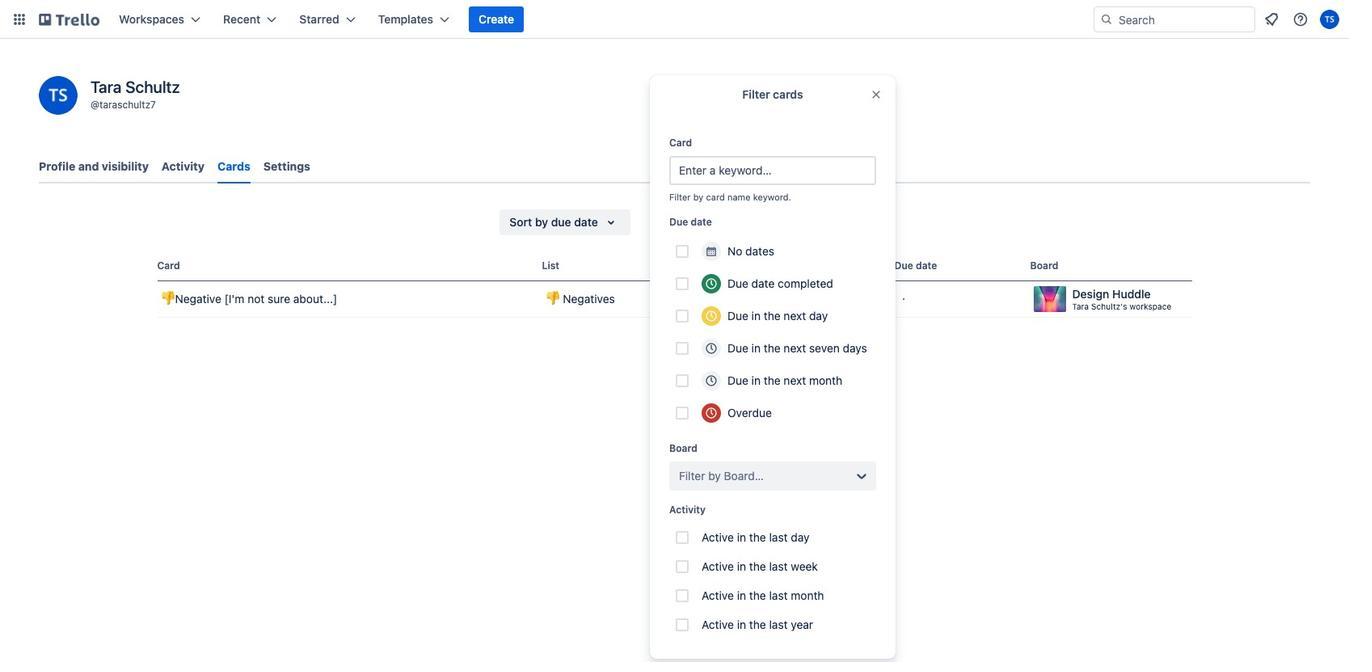 Task type: vqa. For each thing, say whether or not it's contained in the screenshot.
"No" for No members
no



Task type: locate. For each thing, give the bounding box(es) containing it.
workspaces button
[[109, 6, 210, 32]]

active for active in the last day
[[702, 531, 734, 544]]

card
[[670, 137, 692, 149], [157, 260, 180, 272]]

days
[[843, 341, 868, 355]]

3 active from the top
[[702, 589, 734, 603]]

1 vertical spatial next
[[784, 341, 806, 355]]

1 vertical spatial tara schultz (taraschultz7) image
[[39, 76, 78, 115]]

last for year
[[770, 618, 788, 632]]

in up active in the last year
[[737, 589, 747, 603]]

1 next from the top
[[784, 309, 806, 323]]

filter by card name keyword.
[[670, 192, 792, 202]]

last up active in the last week
[[770, 531, 788, 544]]

1 horizontal spatial by
[[694, 192, 704, 202]]

the for active in the last month
[[750, 589, 766, 603]]

1 vertical spatial tara
[[1073, 302, 1090, 311]]

in for active in the last day
[[737, 531, 747, 544]]

active down active in the last day
[[702, 560, 734, 573]]

0 horizontal spatial tara schultz (taraschultz7) image
[[39, 76, 78, 115]]

open information menu image
[[1293, 11, 1309, 27]]

1 vertical spatial cards
[[709, 215, 739, 229]]

tara
[[91, 78, 122, 96], [1073, 302, 1090, 311]]

the up overdue
[[764, 374, 781, 387]]

active
[[702, 531, 734, 544], [702, 560, 734, 573], [702, 589, 734, 603], [702, 618, 734, 632]]

0 horizontal spatial tara
[[91, 78, 122, 96]]

due in the next month
[[728, 374, 843, 387]]

last for week
[[770, 560, 788, 573]]

back to home image
[[39, 6, 99, 32]]

tara schultz (taraschultz7) image left the @
[[39, 76, 78, 115]]

2 vertical spatial by
[[709, 469, 721, 483]]

1 horizontal spatial board
[[1031, 260, 1059, 272]]

Enter a keyword… text field
[[670, 156, 877, 185]]

3 last from the top
[[770, 589, 788, 603]]

0 horizontal spatial board
[[670, 442, 698, 455]]

1 vertical spatial filter cards
[[679, 215, 739, 229]]

by left board…
[[709, 469, 721, 483]]

1 vertical spatial by
[[535, 215, 548, 229]]

activity link
[[162, 152, 205, 181]]

0 vertical spatial tara
[[91, 78, 122, 96]]

card
[[706, 192, 725, 202]]

4 active from the top
[[702, 618, 734, 632]]

filter by board…
[[679, 469, 764, 483]]

next up due in the next seven days
[[784, 309, 806, 323]]

taraschultz7
[[99, 99, 156, 111]]

in down active in the last day
[[737, 560, 747, 573]]

cards link
[[218, 152, 251, 184]]

tara up the @
[[91, 78, 122, 96]]

cards up enter a keyword… text field
[[773, 87, 804, 101]]

due
[[670, 216, 689, 228], [895, 260, 914, 272], [728, 277, 749, 290], [728, 309, 749, 323], [728, 341, 749, 355], [728, 374, 749, 387]]

0 vertical spatial tara schultz (taraschultz7) image
[[1321, 10, 1340, 29]]

in down due date completed
[[752, 309, 761, 323]]

activity left "cards"
[[162, 159, 205, 173]]

filter down card
[[679, 215, 706, 229]]

[i'm
[[224, 292, 245, 306]]

active in the last week
[[702, 560, 818, 573]]

the up active in the last year
[[750, 589, 766, 603]]

the for due in the next day
[[764, 309, 781, 323]]

0 vertical spatial month
[[810, 374, 843, 387]]

due date
[[670, 216, 712, 228], [895, 260, 938, 272]]

in for active in the last month
[[737, 589, 747, 603]]

0 notifications image
[[1262, 10, 1282, 29]]

1 horizontal spatial tara schultz (taraschultz7) image
[[1321, 10, 1340, 29]]

sort by due date button
[[500, 209, 631, 235]]

0 vertical spatial day
[[810, 309, 828, 323]]

1 vertical spatial day
[[791, 531, 810, 544]]

last down active in the last week
[[770, 589, 788, 603]]

in
[[752, 309, 761, 323], [752, 341, 761, 355], [752, 374, 761, 387], [737, 531, 747, 544], [737, 560, 747, 573], [737, 589, 747, 603], [737, 618, 747, 632]]

by inside dropdown button
[[535, 215, 548, 229]]

0 vertical spatial cards
[[773, 87, 804, 101]]

create
[[479, 12, 515, 26]]

the for due in the next month
[[764, 374, 781, 387]]

dates
[[746, 244, 775, 258]]

1 horizontal spatial filter cards
[[743, 87, 804, 101]]

1 active from the top
[[702, 531, 734, 544]]

workspace
[[1130, 302, 1172, 311]]

date
[[574, 215, 598, 229], [691, 216, 712, 228], [916, 260, 938, 272], [752, 277, 775, 290]]

1 vertical spatial board
[[670, 442, 698, 455]]

sort
[[510, 215, 532, 229]]

filter cards up enter a keyword… text field
[[743, 87, 804, 101]]

month
[[810, 374, 843, 387], [791, 589, 825, 603]]

0 horizontal spatial activity
[[162, 159, 205, 173]]

activity down 'filter by board…'
[[670, 504, 706, 516]]

the down active in the last day
[[750, 560, 766, 573]]

in for due in the next seven days
[[752, 341, 761, 355]]

by left due
[[535, 215, 548, 229]]

day
[[810, 309, 828, 323], [791, 531, 810, 544]]

last
[[770, 531, 788, 544], [770, 560, 788, 573], [770, 589, 788, 603], [770, 618, 788, 632]]

0 vertical spatial by
[[694, 192, 704, 202]]

by left card
[[694, 192, 704, 202]]

month for active in the last month
[[791, 589, 825, 603]]

card up "filter by card name keyword."
[[670, 137, 692, 149]]

day up "seven"
[[810, 309, 828, 323]]

active in the last year
[[702, 618, 814, 632]]

0 horizontal spatial due date
[[670, 216, 712, 228]]

by for board…
[[709, 469, 721, 483]]

next left "seven"
[[784, 341, 806, 355]]

completed
[[778, 277, 834, 290]]

active in the last month
[[702, 589, 825, 603]]

next down due in the next seven days
[[784, 374, 806, 387]]

4 last from the top
[[770, 618, 788, 632]]

tara inside tara schultz @ taraschultz7
[[91, 78, 122, 96]]

the down due in the next day
[[764, 341, 781, 355]]

0 vertical spatial card
[[670, 137, 692, 149]]

design huddle tara schultz's workspace
[[1073, 287, 1172, 311]]

the up active in the last week
[[750, 531, 766, 544]]

1 horizontal spatial card
[[670, 137, 692, 149]]

0 vertical spatial board
[[1031, 260, 1059, 272]]

card up 👎negative at top left
[[157, 260, 180, 272]]

0 vertical spatial next
[[784, 309, 806, 323]]

month down week
[[791, 589, 825, 603]]

due in the next seven days
[[728, 341, 868, 355]]

templates
[[378, 12, 434, 26]]

in down due in the next day
[[752, 341, 761, 355]]

board
[[1031, 260, 1059, 272], [670, 442, 698, 455]]

0 horizontal spatial cards
[[709, 215, 739, 229]]

visibility
[[102, 159, 149, 173]]

recent
[[223, 12, 261, 26]]

in down the active in the last month
[[737, 618, 747, 632]]

1 vertical spatial month
[[791, 589, 825, 603]]

in up active in the last week
[[737, 531, 747, 544]]

1 vertical spatial activity
[[670, 504, 706, 516]]

workspaces
[[119, 12, 184, 26]]

2 active from the top
[[702, 560, 734, 573]]

2 next from the top
[[784, 341, 806, 355]]

1 horizontal spatial due date
[[895, 260, 938, 272]]

next for day
[[784, 309, 806, 323]]

3 next from the top
[[784, 374, 806, 387]]

1 vertical spatial due date
[[895, 260, 938, 272]]

month down "seven"
[[810, 374, 843, 387]]

active down the active in the last month
[[702, 618, 734, 632]]

day up week
[[791, 531, 810, 544]]

tara schultz @ taraschultz7
[[91, 78, 180, 111]]

next
[[784, 309, 806, 323], [784, 341, 806, 355], [784, 374, 806, 387]]

design
[[1073, 287, 1110, 301]]

last left week
[[770, 560, 788, 573]]

tara down design
[[1073, 302, 1090, 311]]

active up active in the last year
[[702, 589, 734, 603]]

1 horizontal spatial tara
[[1073, 302, 1090, 311]]

the down due date completed
[[764, 309, 781, 323]]

cards
[[773, 87, 804, 101], [709, 215, 739, 229]]

1 vertical spatial card
[[157, 260, 180, 272]]

0 horizontal spatial by
[[535, 215, 548, 229]]

filter cards down card
[[679, 215, 739, 229]]

day for due in the next day
[[810, 309, 828, 323]]

active up active in the last week
[[702, 531, 734, 544]]

not
[[248, 292, 265, 306]]

0 horizontal spatial filter cards
[[679, 215, 739, 229]]

filter cards
[[743, 87, 804, 101], [679, 215, 739, 229]]

date inside dropdown button
[[574, 215, 598, 229]]

tara schultz (taraschultz7) image
[[1321, 10, 1340, 29], [39, 76, 78, 115]]

the down the active in the last month
[[750, 618, 766, 632]]

in up overdue
[[752, 374, 761, 387]]

the
[[764, 309, 781, 323], [764, 341, 781, 355], [764, 374, 781, 387], [750, 531, 766, 544], [750, 560, 766, 573], [750, 589, 766, 603], [750, 618, 766, 632]]

1 last from the top
[[770, 531, 788, 544]]

filter
[[743, 87, 770, 101], [670, 192, 691, 202], [679, 215, 706, 229], [679, 469, 706, 483]]

close popover image
[[870, 88, 883, 101]]

activity
[[162, 159, 205, 173], [670, 504, 706, 516]]

tara schultz (taraschultz7) image right 'open information menu' icon
[[1321, 10, 1340, 29]]

board…
[[724, 469, 764, 483]]

2 horizontal spatial by
[[709, 469, 721, 483]]

seven
[[810, 341, 840, 355]]

filter cards button
[[650, 209, 749, 235]]

0 horizontal spatial card
[[157, 260, 180, 272]]

2 last from the top
[[770, 560, 788, 573]]

by
[[694, 192, 704, 202], [535, 215, 548, 229], [709, 469, 721, 483]]

by for due
[[535, 215, 548, 229]]

cards down "filter by card name keyword."
[[709, 215, 739, 229]]

last left year
[[770, 618, 788, 632]]

the for due in the next seven days
[[764, 341, 781, 355]]

cards inside button
[[709, 215, 739, 229]]

negatives
[[563, 292, 615, 306]]

2 vertical spatial next
[[784, 374, 806, 387]]



Task type: describe. For each thing, give the bounding box(es) containing it.
list
[[542, 260, 560, 272]]

card for filter by card name keyword.
[[670, 137, 692, 149]]

the for active in the last day
[[750, 531, 766, 544]]

active in the last day
[[702, 531, 810, 544]]

active for active in the last year
[[702, 618, 734, 632]]

filter left board…
[[679, 469, 706, 483]]

1 horizontal spatial cards
[[773, 87, 804, 101]]

in for due in the next day
[[752, 309, 761, 323]]

cards
[[218, 159, 251, 173]]

1 horizontal spatial activity
[[670, 504, 706, 516]]

last for month
[[770, 589, 788, 603]]

starred
[[299, 12, 339, 26]]

about...]
[[293, 292, 337, 306]]

no dates
[[728, 244, 775, 258]]

primary element
[[0, 0, 1350, 39]]

the for active in the last week
[[750, 560, 766, 573]]

templates button
[[369, 6, 459, 32]]

due date completed
[[728, 277, 834, 290]]

active for active in the last week
[[702, 560, 734, 573]]

day for active in the last day
[[791, 531, 810, 544]]

👎 negatives
[[546, 292, 615, 306]]

0 vertical spatial activity
[[162, 159, 205, 173]]

👎negative [i'm not sure about...] link
[[157, 281, 536, 317]]

card for labels
[[157, 260, 180, 272]]

due
[[551, 215, 572, 229]]

month for due in the next month
[[810, 374, 843, 387]]

profile and visibility link
[[39, 152, 149, 181]]

in for due in the next month
[[752, 374, 761, 387]]

filter cards inside button
[[679, 215, 739, 229]]

and
[[78, 159, 99, 173]]

huddle
[[1113, 287, 1151, 301]]

no
[[728, 244, 743, 258]]

sort by due date
[[510, 215, 598, 229]]

create button
[[469, 6, 524, 32]]

year
[[791, 618, 814, 632]]

in for active in the last week
[[737, 560, 747, 573]]

name
[[728, 192, 751, 202]]

profile
[[39, 159, 75, 173]]

labels
[[727, 260, 758, 272]]

active for active in the last month
[[702, 589, 734, 603]]

tara inside design huddle tara schultz's workspace
[[1073, 302, 1090, 311]]

@
[[91, 99, 99, 111]]

👎negative [i'm not sure about...]
[[161, 292, 337, 306]]

settings
[[264, 159, 310, 173]]

recent button
[[214, 6, 287, 32]]

search image
[[1101, 13, 1114, 26]]

due in the next day
[[728, 309, 828, 323]]

settings link
[[264, 152, 310, 181]]

filter up enter a keyword… text field
[[743, 87, 770, 101]]

👎 negatives button
[[542, 288, 720, 311]]

filter up filter cards button
[[670, 192, 691, 202]]

👎negative
[[161, 292, 221, 306]]

starred button
[[290, 6, 365, 32]]

in for active in the last year
[[737, 618, 747, 632]]

the for active in the last year
[[750, 618, 766, 632]]

next for seven
[[784, 341, 806, 355]]

Search field
[[1114, 7, 1255, 32]]

next for month
[[784, 374, 806, 387]]

schultz
[[125, 78, 180, 96]]

overdue
[[728, 406, 772, 420]]

profile and visibility
[[39, 159, 149, 173]]

last for day
[[770, 531, 788, 544]]

schultz's
[[1092, 302, 1128, 311]]

filter inside filter cards button
[[679, 215, 706, 229]]

by for card
[[694, 192, 704, 202]]

keyword.
[[754, 192, 792, 202]]

0 vertical spatial filter cards
[[743, 87, 804, 101]]

0 vertical spatial due date
[[670, 216, 712, 228]]

week
[[791, 560, 818, 573]]

sure
[[268, 292, 290, 306]]

👎
[[546, 292, 560, 306]]



